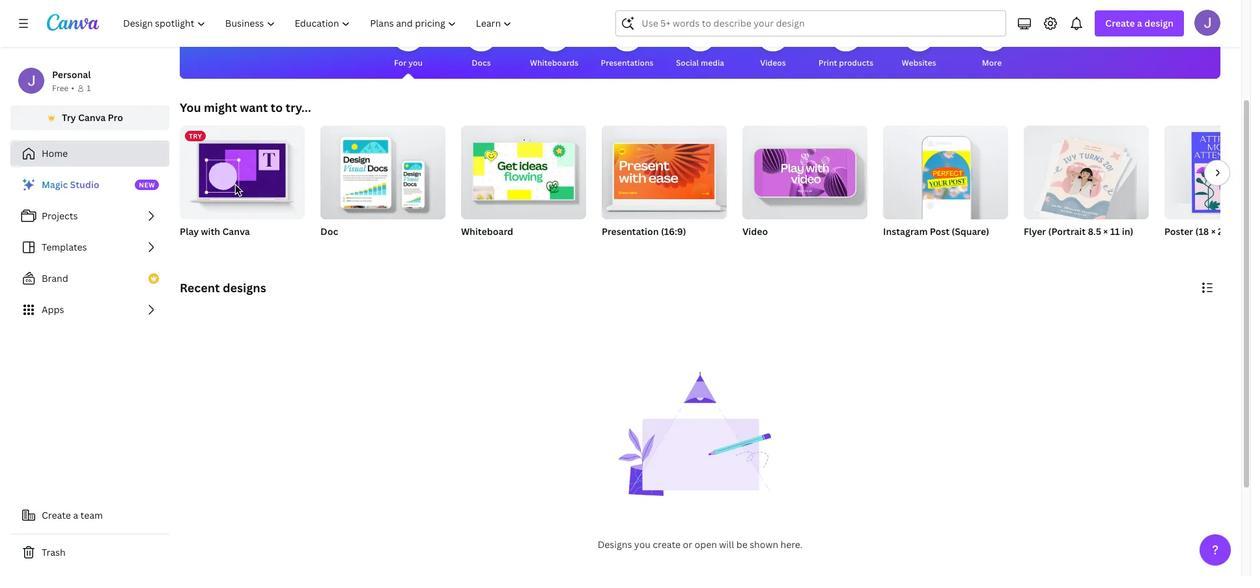 Task type: locate. For each thing, give the bounding box(es) containing it.
a left the team
[[73, 509, 78, 522]]

0 vertical spatial create
[[1105, 17, 1135, 29]]

list containing magic studio
[[10, 172, 169, 323]]

you left create
[[634, 539, 651, 551]]

open
[[695, 539, 717, 551]]

apps
[[42, 304, 64, 316]]

magic studio
[[42, 178, 99, 191]]

to
[[271, 100, 283, 115]]

0 horizontal spatial a
[[73, 509, 78, 522]]

a
[[1137, 17, 1142, 29], [73, 509, 78, 522]]

1 vertical spatial you
[[634, 539, 651, 551]]

(portrait
[[1048, 225, 1086, 238]]

flyer
[[1024, 225, 1046, 238]]

videos
[[760, 57, 786, 68]]

video
[[742, 225, 768, 238]]

1 vertical spatial a
[[73, 509, 78, 522]]

websites
[[902, 57, 936, 68]]

try inside button
[[62, 111, 76, 124]]

1 horizontal spatial ×
[[1211, 225, 1216, 238]]

designs you create or open will be shown here.
[[598, 539, 803, 551]]

poster
[[1165, 225, 1193, 238]]

0 horizontal spatial ×
[[1104, 225, 1108, 238]]

templates
[[42, 241, 87, 253]]

(square)
[[952, 225, 989, 238]]

1 × from the left
[[1104, 225, 1108, 238]]

group
[[320, 120, 445, 219], [461, 120, 586, 219], [602, 120, 727, 219], [742, 120, 868, 219], [883, 120, 1008, 219], [1024, 120, 1149, 224], [1165, 126, 1251, 219]]

None search field
[[616, 10, 1006, 36]]

video group
[[742, 120, 868, 255]]

magic
[[42, 178, 68, 191]]

0 horizontal spatial canva
[[78, 111, 106, 124]]

0 horizontal spatial create
[[42, 509, 71, 522]]

presentations button
[[601, 11, 654, 79]]

for you button
[[393, 11, 424, 79]]

you inside for you button
[[408, 57, 423, 68]]

×
[[1104, 225, 1108, 238], [1211, 225, 1216, 238]]

more button
[[976, 11, 1008, 79]]

a for team
[[73, 509, 78, 522]]

(16:9)
[[661, 225, 686, 238]]

you
[[408, 57, 423, 68], [634, 539, 651, 551]]

1 horizontal spatial canva
[[222, 225, 250, 238]]

print
[[819, 57, 837, 68]]

instagram post (square)
[[883, 225, 989, 238]]

play with canva
[[180, 225, 250, 238]]

brand link
[[10, 266, 169, 292]]

Search search field
[[642, 11, 980, 36]]

print products
[[819, 57, 873, 68]]

a inside the create a design dropdown button
[[1137, 17, 1142, 29]]

1 vertical spatial create
[[42, 509, 71, 522]]

create inside dropdown button
[[1105, 17, 1135, 29]]

team
[[80, 509, 103, 522]]

you
[[180, 100, 201, 115]]

presentation
[[602, 225, 659, 238]]

instagram post (square) group
[[883, 120, 1008, 255]]

11
[[1110, 225, 1120, 238]]

0 vertical spatial try
[[62, 111, 76, 124]]

list
[[10, 172, 169, 323]]

doc group
[[320, 120, 445, 255]]

create a team
[[42, 509, 103, 522]]

1 horizontal spatial you
[[634, 539, 651, 551]]

free
[[52, 83, 69, 94]]

for you
[[394, 57, 423, 68]]

0 vertical spatial you
[[408, 57, 423, 68]]

design
[[1145, 17, 1174, 29]]

1 horizontal spatial try
[[189, 132, 202, 141]]

want
[[240, 100, 268, 115]]

social media
[[676, 57, 724, 68]]

1 vertical spatial try
[[189, 132, 202, 141]]

for
[[394, 57, 407, 68]]

create inside button
[[42, 509, 71, 522]]

8.5
[[1088, 225, 1101, 238]]

2 × from the left
[[1211, 225, 1216, 238]]

top level navigation element
[[115, 10, 523, 36]]

pro
[[108, 111, 123, 124]]

media
[[701, 57, 724, 68]]

print products button
[[819, 11, 873, 79]]

try down •
[[62, 111, 76, 124]]

social
[[676, 57, 699, 68]]

you right for
[[408, 57, 423, 68]]

try for try canva pro
[[62, 111, 76, 124]]

new
[[139, 180, 155, 190]]

home
[[42, 147, 68, 160]]

group for instagram post (square) group
[[883, 120, 1008, 219]]

try inside play with canva group
[[189, 132, 202, 141]]

× left 24
[[1211, 225, 1216, 238]]

create left design
[[1105, 17, 1135, 29]]

× inside group
[[1211, 225, 1216, 238]]

whiteboards button
[[530, 11, 579, 79]]

0 horizontal spatial try
[[62, 111, 76, 124]]

more
[[982, 57, 1002, 68]]

try
[[62, 111, 76, 124], [189, 132, 202, 141]]

canva right with
[[222, 225, 250, 238]]

canva
[[78, 111, 106, 124], [222, 225, 250, 238]]

(18
[[1195, 225, 1209, 238]]

or
[[683, 539, 692, 551]]

videos button
[[757, 11, 789, 79]]

0 vertical spatial canva
[[78, 111, 106, 124]]

0 horizontal spatial you
[[408, 57, 423, 68]]

•
[[71, 83, 74, 94]]

1 horizontal spatial a
[[1137, 17, 1142, 29]]

group for whiteboard group
[[461, 120, 586, 219]]

projects
[[42, 210, 78, 222]]

studio
[[70, 178, 99, 191]]

create
[[1105, 17, 1135, 29], [42, 509, 71, 522]]

a left design
[[1137, 17, 1142, 29]]

create for create a design
[[1105, 17, 1135, 29]]

free •
[[52, 83, 74, 94]]

1 horizontal spatial create
[[1105, 17, 1135, 29]]

canva inside button
[[78, 111, 106, 124]]

× left 11
[[1104, 225, 1108, 238]]

group for doc group
[[320, 120, 445, 219]]

canva left pro
[[78, 111, 106, 124]]

try down you
[[189, 132, 202, 141]]

0 vertical spatial a
[[1137, 17, 1142, 29]]

a inside create a team button
[[73, 509, 78, 522]]

1 vertical spatial canva
[[222, 225, 250, 238]]

create left the team
[[42, 509, 71, 522]]



Task type: vqa. For each thing, say whether or not it's contained in the screenshot.
Home
yes



Task type: describe. For each thing, give the bounding box(es) containing it.
× inside group
[[1104, 225, 1108, 238]]

post
[[930, 225, 950, 238]]

group for the flyer (portrait 8.5 × 11 in) group
[[1024, 120, 1149, 224]]

play
[[180, 225, 199, 238]]

trash link
[[10, 540, 169, 566]]

you for designs
[[634, 539, 651, 551]]

doc
[[320, 225, 338, 238]]

templates link
[[10, 234, 169, 261]]

presentation (16:9)
[[602, 225, 686, 238]]

create
[[653, 539, 681, 551]]

recent
[[180, 280, 220, 296]]

try canva pro
[[62, 111, 123, 124]]

in)
[[1122, 225, 1134, 238]]

jacob simon image
[[1194, 10, 1221, 36]]

products
[[839, 57, 873, 68]]

create a team button
[[10, 503, 169, 529]]

presentation (16:9) group
[[602, 120, 727, 255]]

you for for
[[408, 57, 423, 68]]

poster (18 × 24 in portrait) group
[[1165, 126, 1251, 255]]

24
[[1218, 225, 1228, 238]]

home link
[[10, 141, 169, 167]]

1
[[87, 83, 91, 94]]

shown
[[750, 539, 778, 551]]

try...
[[286, 100, 311, 115]]

poster (18 × 24 in po
[[1165, 225, 1251, 238]]

will
[[719, 539, 734, 551]]

whiteboard
[[461, 225, 513, 238]]

group for presentation (16:9) group
[[602, 120, 727, 219]]

play with canva group
[[180, 126, 305, 239]]

in
[[1231, 225, 1239, 238]]

apps link
[[10, 297, 169, 323]]

presentations
[[601, 57, 654, 68]]

designs
[[223, 280, 266, 296]]

be
[[736, 539, 748, 551]]

projects link
[[10, 203, 169, 229]]

try for try
[[189, 132, 202, 141]]

group for poster (18 × 24 in portrait) group
[[1165, 126, 1251, 219]]

personal
[[52, 68, 91, 81]]

try canva pro button
[[10, 106, 169, 130]]

recent designs
[[180, 280, 266, 296]]

a for design
[[1137, 17, 1142, 29]]

group for video group at top right
[[742, 120, 868, 219]]

po
[[1241, 225, 1251, 238]]

you might want to try...
[[180, 100, 311, 115]]

designs
[[598, 539, 632, 551]]

brand
[[42, 272, 68, 285]]

canva inside group
[[222, 225, 250, 238]]

create a design button
[[1095, 10, 1184, 36]]

here.
[[781, 539, 803, 551]]

flyer (portrait 8.5 × 11 in)
[[1024, 225, 1134, 238]]

social media button
[[676, 11, 724, 79]]

docs
[[472, 57, 491, 68]]

whiteboard group
[[461, 120, 586, 255]]

whiteboards
[[530, 57, 579, 68]]

docs button
[[466, 11, 497, 79]]

flyer (portrait 8.5 × 11 in) group
[[1024, 120, 1149, 255]]

websites button
[[902, 11, 936, 79]]

might
[[204, 100, 237, 115]]

create a design
[[1105, 17, 1174, 29]]

create for create a team
[[42, 509, 71, 522]]

trash
[[42, 546, 66, 559]]

with
[[201, 225, 220, 238]]

instagram
[[883, 225, 928, 238]]



